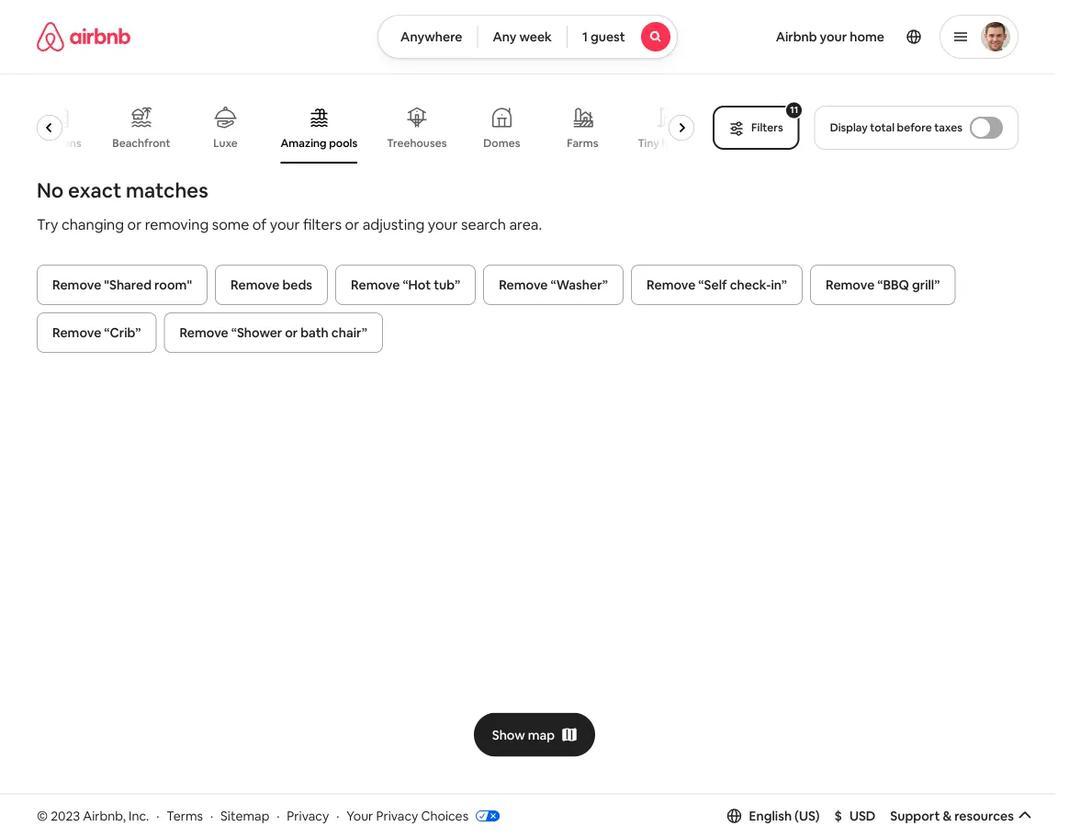 Task type: describe. For each thing, give the bounding box(es) containing it.
farms
[[568, 136, 599, 150]]

mansions
[[34, 136, 82, 150]]

anywhere
[[401, 28, 463, 45]]

your privacy choices
[[347, 808, 469, 824]]

map
[[528, 727, 555, 743]]

total
[[871, 120, 895, 135]]

terms · sitemap · privacy
[[167, 808, 329, 824]]

in"
[[771, 277, 788, 293]]

beds
[[283, 277, 313, 293]]

remove "hot tub" link
[[336, 265, 476, 305]]

treehouses
[[388, 136, 448, 150]]

guest
[[591, 28, 626, 45]]

room"
[[154, 277, 192, 293]]

changing
[[62, 215, 124, 233]]

remove "bbq grill" link
[[811, 265, 956, 305]]

show
[[492, 727, 526, 743]]

check-
[[730, 277, 771, 293]]

"shared
[[104, 277, 152, 293]]

remove for remove "bbq grill"
[[826, 277, 875, 293]]

"shower
[[231, 324, 282, 341]]

remove for remove "self check-in"
[[647, 277, 696, 293]]

$
[[835, 808, 843, 824]]

4 · from the left
[[337, 808, 340, 824]]

remove "bbq grill"
[[826, 277, 941, 293]]

area.
[[510, 215, 542, 233]]

0 horizontal spatial your
[[270, 215, 300, 233]]

remove "washer" link
[[484, 265, 624, 305]]

any week button
[[477, 15, 568, 59]]

adjusting
[[363, 215, 425, 233]]

1 horizontal spatial your
[[428, 215, 458, 233]]

try changing or removing some of your filters or adjusting your search area.
[[37, 215, 542, 233]]

support & resources
[[891, 808, 1015, 824]]

display total before taxes button
[[815, 106, 1019, 150]]

remove for remove "shower or bath chair"
[[180, 324, 229, 341]]

support & resources button
[[891, 808, 1033, 824]]

support
[[891, 808, 941, 824]]

amazing
[[281, 136, 327, 150]]

search
[[461, 215, 506, 233]]

english (us)
[[750, 808, 820, 824]]

week
[[520, 28, 552, 45]]

or for removing
[[127, 215, 142, 233]]

remove for remove "washer"
[[499, 277, 548, 293]]

home
[[850, 28, 885, 45]]

grill"
[[913, 277, 941, 293]]

display total before taxes
[[831, 120, 963, 135]]

tiny homes
[[639, 136, 698, 150]]

any week
[[493, 28, 552, 45]]

your inside profile element
[[820, 28, 848, 45]]

remove for remove beds
[[231, 277, 280, 293]]

luxe
[[214, 136, 238, 150]]

1 · from the left
[[156, 808, 159, 824]]

filters
[[752, 120, 784, 135]]

sitemap
[[221, 808, 270, 824]]

remove for remove "crib"
[[52, 324, 101, 341]]

"hot
[[403, 277, 431, 293]]

tiny
[[639, 136, 660, 150]]

remove "crib"
[[52, 324, 141, 341]]

filters
[[303, 215, 342, 233]]

tub"
[[434, 277, 461, 293]]

group containing mansions
[[32, 92, 702, 164]]

some
[[212, 215, 249, 233]]

english
[[750, 808, 792, 824]]

terms link
[[167, 808, 203, 824]]

remove "hot tub"
[[351, 277, 461, 293]]

try
[[37, 215, 58, 233]]

(us)
[[795, 808, 820, 824]]

"crib"
[[104, 324, 141, 341]]

airbnb your home
[[776, 28, 885, 45]]

of
[[253, 215, 267, 233]]

chair"
[[332, 324, 367, 341]]



Task type: vqa. For each thing, say whether or not it's contained in the screenshot.
STAY FOR A MONTH
no



Task type: locate. For each thing, give the bounding box(es) containing it.
remove "shower or bath chair"
[[180, 324, 367, 341]]

1
[[583, 28, 588, 45]]

·
[[156, 808, 159, 824], [210, 808, 213, 824], [277, 808, 280, 824], [337, 808, 340, 824]]

amazing pools
[[281, 136, 358, 150]]

"bbq
[[878, 277, 910, 293]]

remove left "shared
[[52, 277, 101, 293]]

0 horizontal spatial or
[[127, 215, 142, 233]]

terms
[[167, 808, 203, 824]]

1 guest button
[[567, 15, 678, 59]]

privacy link
[[287, 808, 329, 824]]

remove for remove "shared room"
[[52, 277, 101, 293]]

None search field
[[378, 15, 678, 59]]

· left "your"
[[337, 808, 340, 824]]

airbnb,
[[83, 808, 126, 824]]

sitemap link
[[221, 808, 270, 824]]

"self
[[699, 277, 728, 293]]

1 privacy from the left
[[287, 808, 329, 824]]

&
[[943, 808, 952, 824]]

2023
[[51, 808, 80, 824]]

remove "shared room" link
[[37, 265, 208, 305]]

remove "shared room"
[[52, 277, 192, 293]]

profile element
[[700, 0, 1019, 74]]

2 · from the left
[[210, 808, 213, 824]]

1 horizontal spatial privacy
[[376, 808, 418, 824]]

removing
[[145, 215, 209, 233]]

1 horizontal spatial or
[[285, 324, 298, 341]]

airbnb your home link
[[765, 17, 896, 56]]

none search field containing anywhere
[[378, 15, 678, 59]]

remove for remove "hot tub"
[[351, 277, 400, 293]]

remove left beds
[[231, 277, 280, 293]]

filters button
[[713, 106, 800, 150]]

remove "self check-in"
[[647, 277, 788, 293]]

remove left "crib"
[[52, 324, 101, 341]]

no
[[37, 177, 64, 203]]

pools
[[330, 136, 358, 150]]

0 horizontal spatial privacy
[[287, 808, 329, 824]]

remove left "washer"
[[499, 277, 548, 293]]

homes
[[663, 136, 698, 150]]

your privacy choices link
[[347, 808, 500, 825]]

remove left the "shower
[[180, 324, 229, 341]]

group
[[32, 92, 702, 164]]

· left 'privacy' link
[[277, 808, 280, 824]]

or down the no exact matches at the left top
[[127, 215, 142, 233]]

© 2023 airbnb, inc. ·
[[37, 808, 159, 824]]

display
[[831, 120, 868, 135]]

or left bath
[[285, 324, 298, 341]]

your right of
[[270, 215, 300, 233]]

2 privacy from the left
[[376, 808, 418, 824]]

english (us) button
[[727, 808, 820, 824]]

3 · from the left
[[277, 808, 280, 824]]

your
[[347, 808, 373, 824]]

before
[[898, 120, 933, 135]]

remove "self check-in" link
[[631, 265, 803, 305]]

or right the filters at the top of the page
[[345, 215, 359, 233]]

· right the inc.
[[156, 808, 159, 824]]

or for bath
[[285, 324, 298, 341]]

resources
[[955, 808, 1015, 824]]

airbnb
[[776, 28, 818, 45]]

2 horizontal spatial or
[[345, 215, 359, 233]]

privacy inside your privacy choices link
[[376, 808, 418, 824]]

inc.
[[129, 808, 149, 824]]

exact
[[68, 177, 122, 203]]

beachfront
[[113, 136, 171, 150]]

2 horizontal spatial your
[[820, 28, 848, 45]]

show map
[[492, 727, 555, 743]]

matches
[[126, 177, 208, 203]]

privacy right "your"
[[376, 808, 418, 824]]

taxes
[[935, 120, 963, 135]]

anywhere button
[[378, 15, 478, 59]]

remove beds link
[[215, 265, 328, 305]]

privacy left "your"
[[287, 808, 329, 824]]

remove "washer"
[[499, 277, 608, 293]]

or
[[127, 215, 142, 233], [345, 215, 359, 233], [285, 324, 298, 341]]

remove left "self
[[647, 277, 696, 293]]

your left search
[[428, 215, 458, 233]]

remove left the "bbq
[[826, 277, 875, 293]]

remove beds
[[231, 277, 313, 293]]

remove "shower or bath chair" link
[[164, 312, 383, 353]]

©
[[37, 808, 48, 824]]

choices
[[421, 808, 469, 824]]

$ usd
[[835, 808, 876, 824]]

any
[[493, 28, 517, 45]]

your left home
[[820, 28, 848, 45]]

remove "crib" link
[[37, 312, 157, 353]]

remove left "hot
[[351, 277, 400, 293]]

1 guest
[[583, 28, 626, 45]]

"washer"
[[551, 277, 608, 293]]

usd
[[850, 808, 876, 824]]

show map button
[[474, 713, 596, 757]]

no exact matches
[[37, 177, 208, 203]]

domes
[[484, 136, 521, 150]]

· right terms
[[210, 808, 213, 824]]



